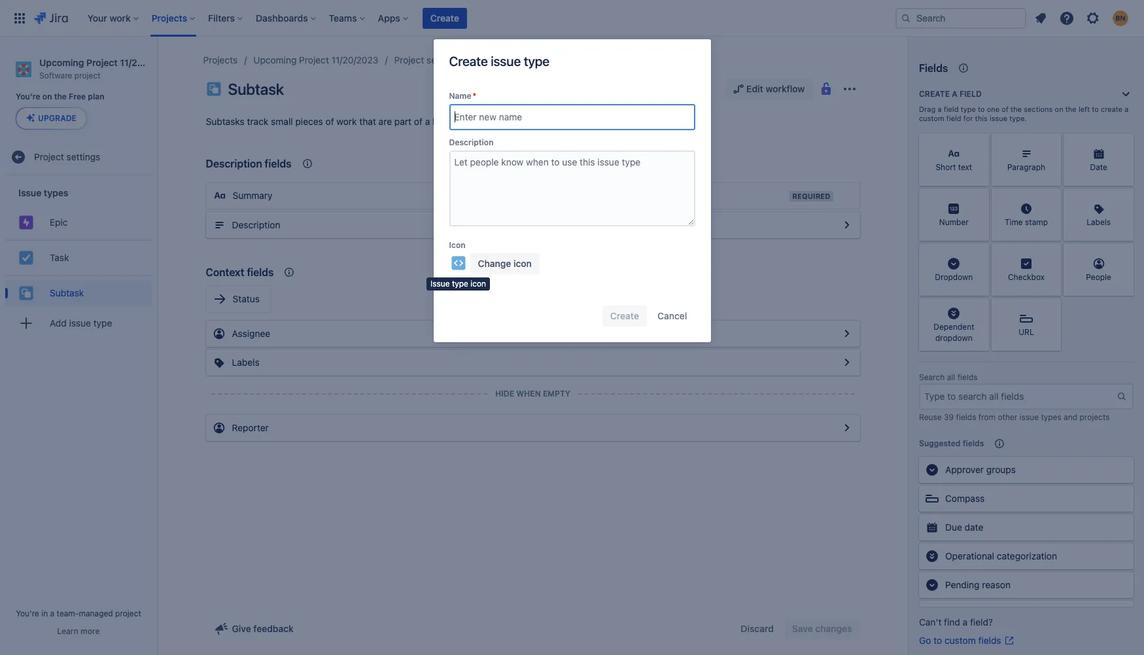 Task type: vqa. For each thing, say whether or not it's contained in the screenshot.


Task type: describe. For each thing, give the bounding box(es) containing it.
open field configuration image for reporter
[[840, 420, 855, 436]]

you're for you're in a team-managed project
[[16, 609, 39, 619]]

change icon button
[[470, 253, 540, 274]]

product categorization button
[[920, 601, 1135, 627]]

type inside 'button'
[[93, 317, 112, 329]]

projects
[[203, 54, 238, 65]]

icon inside change icon button
[[514, 258, 532, 269]]

reason
[[983, 579, 1011, 590]]

task
[[50, 252, 69, 263]]

upgrade
[[38, 113, 77, 123]]

0 horizontal spatial issue type icon image
[[206, 81, 222, 97]]

project up pieces at the top left of page
[[299, 54, 329, 65]]

go
[[920, 635, 932, 646]]

subtask inside group
[[50, 287, 84, 298]]

project inside upcoming project 11/20/2023 software project
[[86, 57, 118, 68]]

part
[[395, 116, 412, 127]]

short text
[[936, 163, 973, 172]]

search all fields
[[920, 372, 978, 382]]

approver groups button
[[920, 457, 1135, 483]]

task.
[[460, 116, 480, 127]]

upcoming for upcoming project 11/20/2023
[[254, 54, 297, 65]]

track
[[247, 116, 269, 127]]

suggested
[[920, 439, 961, 448]]

all
[[948, 372, 956, 382]]

fields
[[920, 62, 949, 74]]

2 horizontal spatial to
[[1093, 105, 1100, 113]]

upgrade button
[[16, 108, 86, 129]]

context fields
[[206, 266, 274, 278]]

software
[[39, 71, 72, 80]]

paragraph
[[1008, 163, 1046, 172]]

more information about the fields image
[[957, 60, 972, 76]]

1 horizontal spatial the
[[1011, 105, 1023, 113]]

1 vertical spatial issue
[[18, 187, 41, 198]]

edit workflow button
[[726, 79, 813, 100]]

url
[[1019, 328, 1035, 337]]

you're in a team-managed project
[[16, 609, 141, 619]]

labels inside button
[[232, 357, 260, 368]]

go to custom fields link
[[920, 634, 1015, 647]]

more information about the context fields image
[[282, 264, 297, 280]]

dependent dropdown
[[934, 322, 975, 343]]

create for create issue type
[[449, 54, 488, 69]]

*
[[473, 91, 477, 101]]

search
[[920, 372, 946, 382]]

add issue type button
[[5, 311, 152, 337]]

more
[[81, 626, 100, 636]]

assignee
[[232, 328, 271, 339]]

that
[[360, 116, 376, 127]]

product
[[946, 608, 979, 619]]

open field configuration image for assignee
[[840, 326, 855, 342]]

other
[[999, 412, 1018, 422]]

issue inside 'button'
[[69, 317, 91, 329]]

2 horizontal spatial the
[[1066, 105, 1077, 113]]

learn more
[[57, 626, 100, 636]]

reuse
[[920, 412, 942, 422]]

1 vertical spatial project settings link
[[5, 144, 152, 170]]

reporter button
[[206, 415, 861, 441]]

compass button
[[920, 486, 1135, 512]]

name
[[449, 91, 472, 101]]

of inside drag a field type to one of the sections on the left to create a custom field for this issue type.
[[1002, 105, 1009, 113]]

you're for you're on the free plan
[[16, 92, 40, 102]]

project down upgrade button
[[34, 151, 64, 162]]

1 vertical spatial description
[[206, 158, 262, 170]]

field for drag
[[944, 105, 959, 113]]

issue types for group containing issue types
[[18, 187, 68, 198]]

operational
[[946, 551, 995, 562]]

product categorization
[[946, 608, 1042, 619]]

create for create a field
[[920, 89, 951, 99]]

Enter new name field
[[451, 105, 694, 129]]

search image
[[901, 13, 912, 23]]

11/20/2023 for upcoming project 11/20/2023
[[332, 54, 379, 65]]

a left larger
[[425, 116, 430, 127]]

Description text field
[[449, 151, 696, 226]]

custom inside drag a field type to one of the sections on the left to create a custom field for this issue type.
[[920, 114, 945, 122]]

create issue type dialog
[[434, 39, 711, 342]]

discard button
[[733, 619, 782, 640]]

free
[[69, 92, 86, 102]]

add issue type image
[[18, 316, 34, 331]]

subtask link
[[5, 280, 152, 307]]

icon
[[449, 240, 466, 250]]

can't find a field?
[[920, 617, 994, 628]]

text
[[959, 163, 973, 172]]

fields right 39
[[957, 412, 977, 422]]

edit
[[747, 83, 764, 94]]

categorization for operational categorization
[[998, 551, 1058, 562]]

1 vertical spatial settings
[[66, 151, 100, 162]]

group containing issue types
[[5, 176, 152, 345]]

required
[[793, 192, 831, 200]]

sections
[[1025, 105, 1054, 113]]

description inside 'button'
[[232, 219, 281, 230]]

1 vertical spatial project
[[115, 609, 141, 619]]

add
[[50, 317, 67, 329]]

field?
[[971, 617, 994, 628]]

work
[[337, 116, 357, 127]]

drag a field type to one of the sections on the left to create a custom field for this issue type.
[[920, 105, 1130, 122]]

people
[[1087, 273, 1112, 282]]

primary element
[[8, 0, 896, 36]]

learn more button
[[57, 626, 100, 637]]

fields right all
[[958, 372, 978, 382]]

icon inside issue type icon tooltip
[[471, 279, 486, 289]]

reuse 39 fields from other issue types and projects
[[920, 412, 1111, 422]]

this link will be opened in a new tab image
[[1005, 636, 1015, 646]]

more information about the context fields image
[[300, 156, 315, 172]]

for
[[964, 114, 974, 122]]

operational categorization button
[[920, 543, 1135, 570]]

field for create
[[960, 89, 983, 99]]

due date button
[[920, 515, 1135, 541]]

1 horizontal spatial settings
[[427, 54, 461, 65]]

date
[[965, 522, 984, 533]]

stamp
[[1026, 218, 1049, 227]]

issue inside tooltip
[[431, 279, 450, 289]]

project settings inside project settings link
[[34, 151, 100, 162]]

workflow
[[766, 83, 806, 94]]

fields left more information about the context fields image
[[265, 158, 292, 170]]

issue type icon
[[431, 279, 486, 289]]

managed
[[79, 609, 113, 619]]

1 horizontal spatial to
[[979, 105, 986, 113]]

type inside dialog
[[524, 54, 550, 69]]



Task type: locate. For each thing, give the bounding box(es) containing it.
type down icon
[[452, 279, 469, 289]]

compass
[[946, 493, 985, 504]]

group
[[5, 176, 152, 345]]

team-
[[57, 609, 79, 619]]

0 vertical spatial field
[[960, 89, 983, 99]]

1 vertical spatial you're
[[16, 609, 39, 619]]

custom down can't find a field?
[[945, 635, 977, 646]]

upcoming right projects
[[254, 54, 297, 65]]

1 horizontal spatial issue
[[431, 279, 450, 289]]

settings up name
[[427, 54, 461, 65]]

issue inside dialog
[[491, 54, 521, 69]]

upcoming project 11/20/2023 software project
[[39, 57, 169, 80]]

open field configuration image
[[840, 217, 855, 233], [840, 326, 855, 342], [840, 420, 855, 436]]

type inside tooltip
[[452, 279, 469, 289]]

0 vertical spatial custom
[[920, 114, 945, 122]]

categorization up this link will be opened in a new tab image
[[982, 608, 1042, 619]]

1 horizontal spatial project settings link
[[394, 52, 461, 68]]

give feedback
[[232, 623, 294, 634]]

1 vertical spatial custom
[[945, 635, 977, 646]]

issue types inside group
[[18, 187, 68, 198]]

left
[[1079, 105, 1091, 113]]

1 vertical spatial on
[[1056, 105, 1064, 113]]

issue down icon
[[431, 279, 450, 289]]

create inside button
[[431, 12, 460, 23]]

create issue type
[[449, 54, 550, 69]]

0 vertical spatial categorization
[[998, 551, 1058, 562]]

1 horizontal spatial project settings
[[394, 54, 461, 65]]

0 horizontal spatial the
[[54, 92, 67, 102]]

open field configuration image inside assignee button
[[840, 326, 855, 342]]

dropdown
[[936, 273, 974, 282]]

issue types link
[[476, 52, 524, 68]]

subtask up add
[[50, 287, 84, 298]]

0 horizontal spatial subtask
[[50, 287, 84, 298]]

from
[[979, 412, 996, 422]]

0 vertical spatial description
[[449, 137, 494, 147]]

you're left in
[[16, 609, 39, 619]]

project settings link down create button on the top of the page
[[394, 52, 461, 68]]

11/20/2023
[[332, 54, 379, 65], [120, 57, 169, 68]]

0 horizontal spatial icon
[[471, 279, 486, 289]]

1 horizontal spatial of
[[414, 116, 423, 127]]

change
[[478, 258, 512, 269]]

2 vertical spatial description
[[232, 219, 281, 230]]

pieces
[[296, 116, 323, 127]]

2 vertical spatial field
[[947, 114, 962, 122]]

type.
[[1010, 114, 1028, 122]]

type inside drag a field type to one of the sections on the left to create a custom field for this issue type.
[[961, 105, 977, 113]]

0 vertical spatial issue type icon image
[[206, 81, 222, 97]]

name *
[[449, 91, 477, 101]]

approver groups
[[946, 464, 1017, 475]]

number
[[940, 218, 969, 227]]

this
[[976, 114, 988, 122]]

subtasks track small pieces of work that are part of a larger task.
[[206, 116, 480, 127]]

open field configuration image inside reporter button
[[840, 420, 855, 436]]

1 horizontal spatial upcoming
[[254, 54, 297, 65]]

upcoming up software
[[39, 57, 84, 68]]

1 horizontal spatial project
[[115, 609, 141, 619]]

to up this
[[979, 105, 986, 113]]

1 horizontal spatial labels
[[1087, 218, 1112, 227]]

issue types up *
[[476, 54, 524, 65]]

on right the sections
[[1056, 105, 1064, 113]]

settings down "upgrade" at the top left of page
[[66, 151, 100, 162]]

type
[[524, 54, 550, 69], [961, 105, 977, 113], [452, 279, 469, 289], [93, 317, 112, 329]]

2 vertical spatial open field configuration image
[[840, 420, 855, 436]]

cancel
[[658, 310, 688, 322]]

2 horizontal spatial of
[[1002, 105, 1009, 113]]

1 horizontal spatial types
[[501, 54, 524, 65]]

fields left this link will be opened in a new tab image
[[979, 635, 1002, 646]]

task link
[[5, 245, 152, 271]]

subtasks
[[206, 116, 245, 127]]

issue type icon image
[[206, 81, 222, 97], [451, 255, 466, 271]]

subtask up track
[[228, 80, 284, 98]]

upcoming project 11/20/2023
[[254, 54, 379, 65]]

project up plan
[[74, 71, 101, 80]]

the left left
[[1066, 105, 1077, 113]]

0 horizontal spatial to
[[934, 635, 943, 646]]

description fields
[[206, 158, 292, 170]]

issue type icon image down icon
[[451, 255, 466, 271]]

type down create banner
[[524, 54, 550, 69]]

pending reason
[[946, 579, 1011, 590]]

11/20/2023 for upcoming project 11/20/2023 software project
[[120, 57, 169, 68]]

upcoming for upcoming project 11/20/2023 software project
[[39, 57, 84, 68]]

0 vertical spatial project
[[74, 71, 101, 80]]

due
[[946, 522, 963, 533]]

a down more information about the fields image
[[953, 89, 958, 99]]

0 horizontal spatial of
[[326, 116, 334, 127]]

pending reason button
[[920, 572, 1135, 598]]

0 horizontal spatial settings
[[66, 151, 100, 162]]

the up type.
[[1011, 105, 1023, 113]]

upcoming
[[254, 54, 297, 65], [39, 57, 84, 68]]

epic link
[[5, 210, 152, 236]]

0 vertical spatial you're
[[16, 92, 40, 102]]

on inside drag a field type to one of the sections on the left to create a custom field for this issue type.
[[1056, 105, 1064, 113]]

of right one
[[1002, 105, 1009, 113]]

2 open field configuration image from the top
[[840, 326, 855, 342]]

categorization
[[998, 551, 1058, 562], [982, 608, 1042, 619]]

issue type icon image down projects link
[[206, 81, 222, 97]]

0 vertical spatial create
[[431, 12, 460, 23]]

0 vertical spatial open field configuration image
[[840, 217, 855, 233]]

2 vertical spatial create
[[920, 89, 951, 99]]

can't
[[920, 617, 942, 628]]

1 vertical spatial types
[[44, 187, 68, 198]]

date
[[1091, 163, 1108, 172]]

a right find
[[963, 617, 968, 628]]

icon down change
[[471, 279, 486, 289]]

give
[[232, 623, 251, 634]]

1 vertical spatial subtask
[[50, 287, 84, 298]]

0 vertical spatial types
[[501, 54, 524, 65]]

checkbox
[[1009, 273, 1046, 282]]

2 you're from the top
[[16, 609, 39, 619]]

2 horizontal spatial issue
[[476, 54, 499, 65]]

issue type icon image inside "create issue type" dialog
[[451, 255, 466, 271]]

a right drag
[[938, 105, 942, 113]]

create
[[1102, 105, 1123, 113]]

you're up upgrade button
[[16, 92, 40, 102]]

subtask group
[[5, 275, 152, 311]]

field down "create a field"
[[944, 105, 959, 113]]

0 vertical spatial project settings link
[[394, 52, 461, 68]]

upcoming project 11/20/2023 link
[[254, 52, 379, 68]]

issue types up epic
[[18, 187, 68, 198]]

reporter
[[232, 422, 269, 433]]

project settings
[[394, 54, 461, 65], [34, 151, 100, 162]]

icon right change
[[514, 258, 532, 269]]

context
[[206, 266, 245, 278]]

fields left more information about the suggested fields icon
[[963, 439, 985, 448]]

39
[[945, 412, 955, 422]]

jira image
[[34, 10, 68, 26], [34, 10, 68, 26]]

0 horizontal spatial project
[[74, 71, 101, 80]]

fields
[[265, 158, 292, 170], [247, 266, 274, 278], [958, 372, 978, 382], [957, 412, 977, 422], [963, 439, 985, 448], [979, 635, 1002, 646]]

labels down assignee
[[232, 357, 260, 368]]

1 horizontal spatial subtask
[[228, 80, 284, 98]]

0 vertical spatial on
[[42, 92, 52, 102]]

groups
[[987, 464, 1017, 475]]

project settings down "upgrade" at the top left of page
[[34, 151, 100, 162]]

operational categorization
[[946, 551, 1058, 562]]

project right 'managed'
[[115, 609, 141, 619]]

1 horizontal spatial on
[[1056, 105, 1064, 113]]

11/20/2023 inside upcoming project 11/20/2023 software project
[[120, 57, 169, 68]]

custom down drag
[[920, 114, 945, 122]]

1 vertical spatial labels
[[232, 357, 260, 368]]

dependent
[[934, 322, 975, 332]]

pending
[[946, 579, 980, 590]]

0 horizontal spatial labels
[[232, 357, 260, 368]]

short
[[936, 163, 957, 172]]

project up plan
[[86, 57, 118, 68]]

a right create
[[1126, 105, 1130, 113]]

1 horizontal spatial 11/20/2023
[[332, 54, 379, 65]]

are
[[379, 116, 392, 127]]

0 vertical spatial subtask
[[228, 80, 284, 98]]

0 horizontal spatial project settings link
[[5, 144, 152, 170]]

fields left more information about the context fields icon
[[247, 266, 274, 278]]

upcoming inside upcoming project 11/20/2023 software project
[[39, 57, 84, 68]]

epic
[[50, 217, 68, 228]]

type up for
[[961, 105, 977, 113]]

0 horizontal spatial types
[[44, 187, 68, 198]]

0 horizontal spatial project settings
[[34, 151, 100, 162]]

open field configuration image for description
[[840, 217, 855, 233]]

of right the part
[[414, 116, 423, 127]]

categorization down due date 'button'
[[998, 551, 1058, 562]]

categorization for product categorization
[[982, 608, 1042, 619]]

due date
[[946, 522, 984, 533]]

1 horizontal spatial issue types
[[476, 54, 524, 65]]

find
[[945, 617, 961, 628]]

0 horizontal spatial on
[[42, 92, 52, 102]]

create a field
[[920, 89, 983, 99]]

2 vertical spatial issue
[[431, 279, 450, 289]]

labels button
[[206, 350, 861, 376]]

issue up 'epic' link
[[18, 187, 41, 198]]

1 vertical spatial project settings
[[34, 151, 100, 162]]

description down task.
[[449, 137, 494, 147]]

create for create
[[431, 12, 460, 23]]

description button
[[206, 212, 861, 238]]

types
[[501, 54, 524, 65], [44, 187, 68, 198], [1042, 412, 1062, 422]]

2 vertical spatial types
[[1042, 412, 1062, 422]]

1 vertical spatial open field configuration image
[[840, 326, 855, 342]]

0 vertical spatial settings
[[427, 54, 461, 65]]

1 open field configuration image from the top
[[840, 217, 855, 233]]

change icon
[[478, 258, 532, 269]]

status
[[233, 293, 260, 304]]

field up for
[[960, 89, 983, 99]]

approver
[[946, 464, 985, 475]]

custom
[[920, 114, 945, 122], [945, 635, 977, 646]]

0 horizontal spatial 11/20/2023
[[120, 57, 169, 68]]

small
[[271, 116, 293, 127]]

description down summary
[[232, 219, 281, 230]]

1 you're from the top
[[16, 92, 40, 102]]

go to custom fields
[[920, 635, 1002, 646]]

open field configuration image
[[840, 355, 855, 371]]

project inside upcoming project 11/20/2023 software project
[[74, 71, 101, 80]]

labels up "people"
[[1087, 218, 1112, 227]]

project settings link
[[394, 52, 461, 68], [5, 144, 152, 170]]

0 horizontal spatial issue
[[18, 187, 41, 198]]

you're
[[16, 92, 40, 102], [16, 609, 39, 619]]

1 vertical spatial field
[[944, 105, 959, 113]]

3 open field configuration image from the top
[[840, 420, 855, 436]]

description inside "create issue type" dialog
[[449, 137, 494, 147]]

icon
[[514, 258, 532, 269], [471, 279, 486, 289]]

1 horizontal spatial icon
[[514, 258, 532, 269]]

0 vertical spatial labels
[[1087, 218, 1112, 227]]

the left free
[[54, 92, 67, 102]]

field left for
[[947, 114, 962, 122]]

0 horizontal spatial upcoming
[[39, 57, 84, 68]]

1 vertical spatial issue type icon image
[[451, 255, 466, 271]]

1 vertical spatial categorization
[[982, 608, 1042, 619]]

project
[[74, 71, 101, 80], [115, 609, 141, 619]]

Type to search all fields text field
[[921, 385, 1117, 408]]

11/20/2023 inside upcoming project 11/20/2023 link
[[332, 54, 379, 65]]

1 horizontal spatial issue type icon image
[[451, 255, 466, 271]]

to right left
[[1093, 105, 1100, 113]]

create inside dialog
[[449, 54, 488, 69]]

to
[[979, 105, 986, 113], [1093, 105, 1100, 113], [934, 635, 943, 646]]

2 horizontal spatial types
[[1042, 412, 1062, 422]]

dropdown
[[936, 333, 973, 343]]

open field configuration image inside description 'button'
[[840, 217, 855, 233]]

project down create button on the top of the page
[[394, 54, 424, 65]]

add issue type
[[50, 317, 112, 329]]

0 vertical spatial project settings
[[394, 54, 461, 65]]

1 vertical spatial create
[[449, 54, 488, 69]]

give feedback button
[[206, 619, 302, 640]]

1 vertical spatial issue types
[[18, 187, 68, 198]]

create banner
[[0, 0, 1145, 37]]

Search field
[[896, 8, 1027, 28]]

more information about the suggested fields image
[[993, 436, 1008, 452]]

edit workflow
[[747, 83, 806, 94]]

a right in
[[50, 609, 54, 619]]

issue inside drag a field type to one of the sections on the left to create a custom field for this issue type.
[[990, 114, 1008, 122]]

cancel button
[[650, 306, 696, 327]]

the
[[54, 92, 67, 102], [1011, 105, 1023, 113], [1066, 105, 1077, 113]]

description up summary
[[206, 158, 262, 170]]

discard
[[741, 623, 774, 634]]

project settings down create button on the top of the page
[[394, 54, 461, 65]]

project settings link down "upgrade" at the top left of page
[[5, 144, 152, 170]]

1 vertical spatial icon
[[471, 279, 486, 289]]

issue types for issue types link
[[476, 54, 524, 65]]

time stamp
[[1005, 218, 1049, 227]]

of left work on the left
[[326, 116, 334, 127]]

0 vertical spatial issue types
[[476, 54, 524, 65]]

0 vertical spatial issue
[[476, 54, 499, 65]]

issue up *
[[476, 54, 499, 65]]

on up upgrade button
[[42, 92, 52, 102]]

type down subtask link
[[93, 317, 112, 329]]

0 vertical spatial icon
[[514, 258, 532, 269]]

issue type icon tooltip
[[427, 278, 490, 290]]

0 horizontal spatial issue types
[[18, 187, 68, 198]]

to right go
[[934, 635, 943, 646]]



